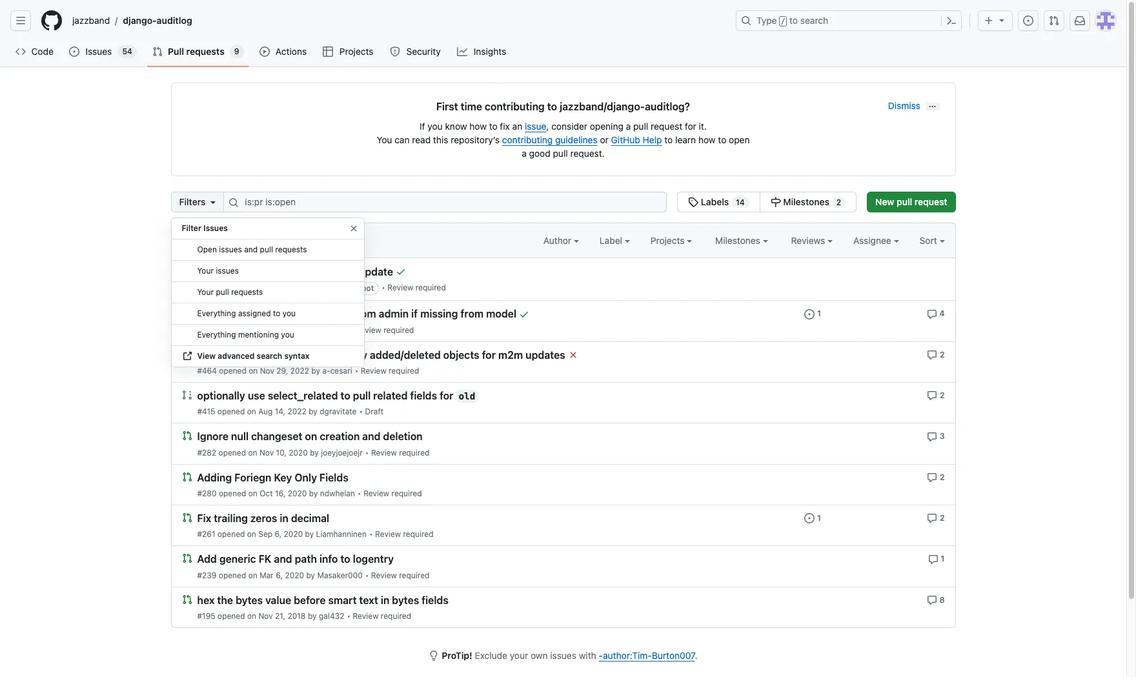Task type: locate. For each thing, give the bounding box(es) containing it.
review
[[388, 283, 413, 293], [356, 325, 381, 335], [361, 366, 387, 376], [371, 448, 397, 457], [364, 489, 389, 498], [375, 529, 401, 539], [371, 570, 397, 580], [353, 611, 379, 621]]

2020 down decimal
[[284, 529, 303, 539]]

on left the feb
[[247, 325, 256, 335]]

optionally
[[197, 390, 245, 402]]

first time contributing to jazzband/django-auditlog?
[[436, 101, 690, 112]]

nov left 21,
[[258, 611, 273, 621]]

for left 'it.'
[[685, 121, 696, 132]]

by
[[291, 284, 299, 293], [285, 325, 294, 335], [311, 366, 320, 376], [309, 407, 318, 417], [310, 448, 319, 457], [309, 489, 318, 498], [305, 529, 314, 539], [306, 570, 315, 580], [308, 611, 317, 621]]

1 vertical spatial milestones
[[715, 235, 763, 246]]

to up the ,
[[547, 101, 557, 112]]

1 vertical spatial 1 link
[[804, 512, 821, 524]]

review down deletion
[[371, 448, 397, 457]]

1 horizontal spatial 9
[[234, 46, 239, 56]]

hex the bytes value before smart text in bytes fields #195             opened on nov 21, 2018 by gal432 • review required
[[197, 594, 449, 621]]

you right the feb
[[281, 330, 294, 340]]

milestones inside the issue element
[[783, 196, 830, 207]]

your for your issues
[[197, 266, 214, 276]]

Issues search field
[[224, 192, 667, 212]]

on left aug
[[247, 407, 256, 417]]

2 vertical spatial you
[[281, 330, 294, 340]]

2 horizontal spatial git pull request image
[[1049, 15, 1059, 26]]

open pull request element for adding foriegn key only fields
[[182, 471, 192, 482]]

0 horizontal spatial issue opened image
[[69, 46, 80, 57]]

by right 10
[[285, 325, 294, 335]]

in
[[280, 513, 288, 524], [381, 594, 389, 606]]

your
[[197, 266, 214, 276], [197, 287, 214, 297]]

9 open
[[195, 235, 228, 246]]

comment image inside the 3 link
[[927, 432, 937, 442]]

1 vertical spatial git pull request image
[[152, 46, 163, 57]]

0 horizontal spatial from
[[353, 308, 376, 320]]

0 vertical spatial git pull request image
[[1049, 15, 1059, 26]]

bytes right the text at the bottom left of page
[[392, 594, 419, 606]]

opened inside ignore null changeset on creation and deletion #282             opened on nov 10, 2020 by joeyjoejoejr • review required
[[219, 448, 246, 457]]

open pull request element left adding
[[182, 471, 192, 482]]

/ inside type / to search
[[781, 17, 786, 26]]

0 vertical spatial in
[[280, 513, 288, 524]]

open pull request element for fix changes_display_dict to display added/deleted objects for m2m updates
[[182, 348, 192, 359]]

to up the dgravitate
[[340, 390, 350, 402]]

opened inside optionally use select_related to pull related fields for old #415             opened on aug 14, 2022 by dgravitate • draft
[[217, 407, 245, 417]]

0 horizontal spatial request
[[651, 121, 682, 132]]

git pull request image left 'notifications' image
[[1049, 15, 1059, 26]]

check image
[[237, 236, 248, 246]]

ago
[[275, 284, 288, 293]]

how up repository's
[[470, 121, 487, 132]]

1 bytes from the left
[[236, 594, 263, 606]]

filters button
[[171, 192, 224, 212]]

your down the [pre- at the left top of the page
[[197, 287, 214, 297]]

8 / 8 checks ok image
[[519, 309, 529, 319]]

1 horizontal spatial and
[[274, 554, 292, 565]]

notifications image
[[1075, 15, 1085, 26]]

1 horizontal spatial in
[[381, 594, 389, 606]]

zeros
[[250, 513, 277, 524]]

2020 right 16,
[[288, 489, 307, 498]]

5 open pull request element from the top
[[182, 553, 192, 564]]

request up help
[[651, 121, 682, 132]]

open pull request image left ignore
[[182, 431, 192, 441]]

required inside the hex the bytes value before smart text in bytes fields #195             opened on nov 21, 2018 by gal432 • review required
[[381, 611, 411, 621]]

1 open pull request image from the top
[[182, 349, 192, 359]]

issue element
[[677, 192, 857, 212]]

milestones down '14'
[[715, 235, 763, 246]]

2 your from the top
[[197, 287, 214, 297]]

bot
[[361, 284, 374, 293]]

comment image for ignore null changeset on creation and deletion
[[927, 432, 937, 442]]

0 vertical spatial 6,
[[275, 529, 282, 539]]

how inside to learn how to open a good pull request.
[[698, 134, 716, 145]]

review inside ignore null changeset on creation and deletion #282             opened on nov 10, 2020 by joeyjoejoejr • review required
[[371, 448, 397, 457]]

on left mar
[[248, 570, 257, 580]]

issue opened image
[[804, 309, 815, 319]]

fk
[[259, 554, 271, 565]]

pre-
[[277, 266, 298, 278], [302, 284, 317, 293]]

open pull request element left hex
[[182, 594, 192, 605]]

mentioning
[[238, 330, 279, 340]]

info
[[319, 554, 338, 565]]

6,
[[275, 529, 282, 539], [276, 570, 283, 580]]

0 horizontal spatial pre-
[[277, 266, 298, 278]]

issues
[[86, 46, 112, 57], [203, 223, 228, 233]]

git pull request image for issues's issue opened icon
[[152, 46, 163, 57]]

how
[[470, 121, 487, 132], [698, 134, 716, 145]]

• down remove first_name / last_name from admin if missing from model
[[350, 325, 353, 335]]

opened down null
[[219, 448, 246, 457]]

/ right type
[[781, 17, 786, 26]]

• inside ignore null changeset on creation and deletion #282             opened on nov 10, 2020 by joeyjoejoejr • review required
[[365, 448, 369, 457]]

1 horizontal spatial how
[[698, 134, 716, 145]]

2022 inside optionally use select_related to pull related fields for old #415             opened on aug 14, 2022 by dgravitate • draft
[[288, 407, 307, 417]]

list containing jazzband
[[67, 10, 728, 31]]

0 horizontal spatial /
[[115, 15, 118, 26]]

path
[[295, 554, 317, 565]]

everything mentioning you link
[[171, 325, 364, 346]]

opened down advanced
[[219, 366, 247, 376]]

open pull request image left hex
[[182, 594, 192, 605]]

fix up #464
[[197, 349, 209, 361]]

opened down trailing at the bottom
[[217, 529, 245, 539]]

projects right label popup button
[[651, 235, 687, 246]]

everything up the #512
[[197, 309, 236, 318]]

your up #588
[[197, 266, 214, 276]]

review required link down the text at the bottom left of page
[[353, 611, 411, 621]]

1 horizontal spatial issue opened image
[[804, 513, 815, 524]]

3 open pull request element from the top
[[182, 471, 192, 482]]

you up #512             opened on feb 10 by silviogutierrez • review required
[[283, 309, 296, 318]]

0 horizontal spatial requests
[[186, 46, 225, 57]]

329 closed
[[250, 235, 301, 246]]

a-cesari link
[[322, 366, 352, 376]]

issues for your
[[216, 266, 239, 276]]

commit
[[298, 266, 335, 278]]

2 vertical spatial git pull request image
[[182, 236, 192, 246]]

actions
[[276, 46, 307, 57]]

nov left 10,
[[259, 448, 274, 457]]

by down ignore null changeset on creation and deletion link
[[310, 448, 319, 457]]

.
[[695, 650, 698, 661]]

draft pull request image
[[182, 390, 192, 400]]

0 horizontal spatial how
[[470, 121, 487, 132]]

required
[[416, 283, 446, 293], [384, 325, 414, 335], [389, 366, 419, 376], [399, 448, 430, 457], [392, 489, 422, 498], [403, 529, 434, 539], [399, 570, 430, 580], [381, 611, 411, 621]]

missing
[[420, 308, 458, 320]]

• right ndwhelan 'link'
[[358, 489, 361, 498]]

0 vertical spatial 1 link
[[804, 307, 821, 319]]

1 everything from the top
[[197, 309, 236, 318]]

your issues
[[197, 266, 239, 276]]

opened down optionally on the bottom
[[217, 407, 245, 417]]

1 vertical spatial in
[[381, 594, 389, 606]]

to inside optionally use select_related to pull related fields for old #415             opened on aug 14, 2022 by dgravitate • draft
[[340, 390, 350, 402]]

contributing down issue
[[502, 134, 553, 145]]

on left 21,
[[247, 611, 256, 621]]

2022 down syntax
[[290, 366, 309, 376]]

0 vertical spatial search
[[800, 15, 828, 26]]

9 inside 9 open link
[[197, 235, 203, 246]]

issues up 9 open
[[203, 223, 228, 233]]

2 everything from the top
[[197, 330, 236, 340]]

review required link down admin on the left top of the page
[[356, 325, 414, 335]]

1 vertical spatial fix
[[197, 349, 209, 361]]

ndwhelan link
[[320, 489, 355, 498]]

requests down commit.ci]
[[231, 287, 263, 297]]

comment image for 4th 2 link from the top
[[927, 513, 937, 524]]

can
[[395, 134, 410, 145]]

0 horizontal spatial triangle down image
[[208, 197, 218, 207]]

1 horizontal spatial a
[[626, 121, 631, 132]]

0 vertical spatial open pull request image
[[182, 349, 192, 359]]

comment image
[[927, 391, 937, 401], [927, 432, 937, 442], [927, 472, 937, 483], [928, 554, 939, 565]]

0 vertical spatial 1
[[817, 309, 821, 318]]

1 vertical spatial issues
[[216, 266, 239, 276]]

open pull request image left adding
[[182, 472, 192, 482]]

by down select_related
[[309, 407, 318, 417]]

,
[[546, 121, 549, 132]]

1 open pull request image from the top
[[182, 472, 192, 482]]

triangle down image left search image
[[208, 197, 218, 207]]

• review required
[[382, 283, 446, 293]]

10
[[274, 325, 283, 335]]

1 horizontal spatial requests
[[231, 287, 263, 297]]

if
[[420, 121, 425, 132]]

list
[[67, 10, 728, 31]]

9 left 'play' image
[[234, 46, 239, 56]]

2 vertical spatial 1 link
[[928, 553, 945, 565]]

9 down filter issues
[[197, 235, 203, 246]]

comment image for 4th 2 link from the bottom
[[927, 350, 937, 360]]

fix changes_display_dict to display added/deleted objects for m2m updates
[[197, 349, 565, 361]]

review required link down deletion
[[371, 448, 430, 457]]

open pull request image for hex the bytes value before smart text in bytes fields
[[182, 594, 192, 605]]

0 horizontal spatial for
[[440, 390, 453, 402]]

3 open pull request image from the top
[[182, 553, 192, 564]]

1 / 6 checks ok image
[[568, 350, 578, 360]]

#239
[[197, 570, 217, 580]]

0 vertical spatial requests
[[186, 46, 225, 57]]

1 horizontal spatial 3
[[940, 431, 945, 441]]

fix changes_display_dict to display added/deleted objects for m2m updates link
[[197, 349, 565, 361]]

by right 2018
[[308, 611, 317, 621]]

1 for remove first_name / last_name from admin if missing from model
[[817, 309, 821, 318]]

repository's
[[451, 134, 500, 145]]

/ left django-
[[115, 15, 118, 26]]

#282
[[197, 448, 216, 457]]

1 vertical spatial and
[[362, 431, 381, 443]]

0 vertical spatial issue opened image
[[1023, 15, 1034, 26]]

1 vertical spatial you
[[283, 309, 296, 318]]

reviews
[[791, 235, 828, 246]]

issue link
[[525, 121, 546, 132]]

open pull request element for ignore null changeset on creation and deletion
[[182, 430, 192, 441]]

commit.ci]
[[222, 266, 274, 278]]

how down 'it.'
[[698, 134, 716, 145]]

review required link down logentry on the left bottom of page
[[371, 570, 430, 580]]

0 vertical spatial everything
[[197, 309, 236, 318]]

0 vertical spatial projects
[[339, 46, 374, 57]]

git pull request image
[[1049, 15, 1059, 26], [152, 46, 163, 57], [182, 236, 192, 246]]

in inside fix trailing zeros in decimal #261             opened on sep 6, 2020 by liamhanninen • review required
[[280, 513, 288, 524]]

issue opened image
[[1023, 15, 1034, 26], [69, 46, 80, 57], [804, 513, 815, 524]]

dismiss ...
[[888, 100, 936, 111]]

a down the you can read this repository's contributing guidelines or github help on the top of the page
[[522, 148, 527, 159]]

6 open pull request element from the top
[[182, 594, 192, 605]]

on left creation
[[305, 431, 317, 443]]

9
[[234, 46, 239, 56], [197, 235, 203, 246]]

review down fix changes_display_dict to display added/deleted objects for m2m updates link on the left bottom
[[361, 366, 387, 376]]

1 vertical spatial 9
[[197, 235, 203, 246]]

1 vertical spatial 3
[[940, 431, 945, 441]]

open pull request image for fix trailing zeros in decimal
[[182, 513, 192, 523]]

2 horizontal spatial and
[[362, 431, 381, 443]]

fix
[[500, 121, 510, 132], [197, 349, 209, 361]]

1 vertical spatial how
[[698, 134, 716, 145]]

on inside fix trailing zeros in decimal #261             opened on sep 6, 2020 by liamhanninen • review required
[[247, 529, 256, 539]]

labels
[[701, 196, 729, 207]]

• down logentry on the left bottom of page
[[365, 570, 369, 580]]

4 open pull request image from the top
[[182, 594, 192, 605]]

1 2 link from the top
[[927, 348, 945, 360]]

play image
[[259, 46, 270, 57]]

0 vertical spatial 9
[[234, 46, 239, 56]]

None search field
[[171, 192, 857, 378]]

1 horizontal spatial for
[[482, 349, 496, 361]]

• inside fix trailing zeros in decimal #261             opened on sep 6, 2020 by liamhanninen • review required
[[369, 529, 373, 539]]

view advanced search syntax
[[197, 351, 310, 361]]

contributing up an in the top of the page
[[485, 101, 545, 112]]

/ inside jazzband / django-auditlog
[[115, 15, 118, 26]]

0 horizontal spatial a
[[522, 148, 527, 159]]

1 your from the top
[[197, 266, 214, 276]]

to inside add generic fk and path info to logentry #239             opened on mar 6, 2020 by masaker000 • review required
[[340, 554, 350, 565]]

• right bot
[[382, 283, 385, 293]]

review required link up logentry on the left bottom of page
[[375, 529, 434, 539]]

2 vertical spatial and
[[274, 554, 292, 565]]

1 horizontal spatial issues
[[203, 223, 228, 233]]

command palette image
[[946, 15, 957, 26]]

fields right related
[[410, 390, 437, 402]]

0 vertical spatial your
[[197, 266, 214, 276]]

review required link down fix changes_display_dict to display added/deleted objects for m2m updates
[[361, 366, 419, 376]]

0 horizontal spatial search
[[257, 351, 282, 361]]

review required link for a-cesari
[[361, 366, 419, 376]]

open pull request element
[[182, 348, 192, 359], [182, 430, 192, 441], [182, 471, 192, 482], [182, 512, 192, 523], [182, 553, 192, 564], [182, 594, 192, 605]]

1 horizontal spatial milestones
[[783, 196, 830, 207]]

opened down adding
[[219, 489, 246, 498]]

use
[[248, 390, 265, 402]]

4 open pull request element from the top
[[182, 512, 192, 523]]

on inside the hex the bytes value before smart text in bytes fields #195             opened on nov 21, 2018 by gal432 • review required
[[247, 611, 256, 621]]

mar
[[260, 570, 274, 580]]

review required link for silviogutierrez
[[356, 325, 414, 335]]

1 vertical spatial a
[[522, 148, 527, 159]]

dgravitate
[[320, 407, 357, 417]]

2020 right 10,
[[289, 448, 308, 457]]

for left the old
[[440, 390, 453, 402]]

review required link for masaker000
[[371, 570, 430, 580]]

1 vertical spatial contributing
[[502, 134, 553, 145]]

you inside everything assigned to you link
[[283, 309, 296, 318]]

2 horizontal spatial /
[[781, 17, 786, 26]]

open pull request image
[[182, 472, 192, 482], [182, 513, 192, 523], [182, 553, 192, 564], [182, 594, 192, 605]]

and inside ignore null changeset on creation and deletion #282             opened on nov 10, 2020 by joeyjoejoejr • review required
[[362, 431, 381, 443]]

0 vertical spatial 3
[[249, 284, 253, 293]]

2 vertical spatial nov
[[258, 611, 273, 621]]

pull inside optionally use select_related to pull related fields for old #415             opened on aug 14, 2022 by dgravitate • draft
[[353, 390, 371, 402]]

review down the text at the bottom left of page
[[353, 611, 379, 621]]

request up sort "popup button"
[[915, 196, 947, 207]]

1 horizontal spatial search
[[800, 15, 828, 26]]

review required link
[[388, 283, 446, 293], [356, 325, 414, 335], [361, 366, 419, 376], [371, 448, 430, 457], [364, 489, 422, 498], [375, 529, 434, 539], [371, 570, 430, 580], [353, 611, 411, 621]]

0 horizontal spatial projects
[[339, 46, 374, 57]]

by right ago
[[291, 284, 299, 293]]

nov left 29,
[[260, 366, 274, 376]]

with
[[579, 650, 596, 661]]

0 vertical spatial and
[[244, 245, 258, 254]]

• right joeyjoejoejr link
[[365, 448, 369, 457]]

for inside optionally use select_related to pull related fields for old #415             opened on aug 14, 2022 by dgravitate • draft
[[440, 390, 453, 402]]

opened down generic
[[219, 570, 246, 580]]

0 horizontal spatial git pull request image
[[152, 46, 163, 57]]

and
[[244, 245, 258, 254], [362, 431, 381, 443], [274, 554, 292, 565]]

everything down remove
[[197, 330, 236, 340]]

git pull request image for issue opened icon to the right
[[1049, 15, 1059, 26]]

2 from from the left
[[461, 308, 484, 320]]

1 open pull request element from the top
[[182, 348, 192, 359]]

opening
[[590, 121, 624, 132]]

0 vertical spatial fix
[[500, 121, 510, 132]]

2 vertical spatial issue opened image
[[804, 513, 815, 524]]

2020 inside add generic fk and path info to logentry #239             opened on mar 6, 2020 by masaker000 • review required
[[285, 570, 304, 580]]

triangle down image
[[997, 15, 1007, 25], [208, 197, 218, 207]]

0 vertical spatial for
[[685, 121, 696, 132]]

hex the bytes value before smart text in bytes fields link
[[197, 594, 449, 606]]

1 link
[[804, 307, 821, 319], [804, 512, 821, 524], [928, 553, 945, 565]]

open pull request image left fix
[[182, 513, 192, 523]]

first_name
[[239, 308, 292, 320]]

milestones for milestones
[[715, 235, 763, 246]]

from down bot
[[353, 308, 376, 320]]

1 vertical spatial search
[[257, 351, 282, 361]]

/ for jazzband
[[115, 15, 118, 26]]

comment image for 8 link
[[927, 595, 937, 605]]

on inside add generic fk and path info to logentry #239             opened on mar 6, 2020 by masaker000 • review required
[[248, 570, 257, 580]]

required inside fix trailing zeros in decimal #261             opened on sep 6, 2020 by liamhanninen • review required
[[403, 529, 434, 539]]

comment image inside 4 link
[[927, 309, 937, 319]]

for
[[685, 121, 696, 132], [482, 349, 496, 361], [440, 390, 453, 402]]

code image
[[15, 46, 26, 57]]

0 vertical spatial milestones
[[783, 196, 830, 207]]

1 horizontal spatial pre-
[[302, 284, 317, 293]]

open pull request element left ignore
[[182, 430, 192, 441]]

on inside adding foriegn key only fields #280             opened on oct 16, 2020 by ndwhelan • review required
[[248, 489, 258, 498]]

0 vertical spatial issues
[[219, 245, 242, 254]]

open pull request image for ignore null changeset on creation and deletion
[[182, 431, 192, 441]]

from left model in the top left of the page
[[461, 308, 484, 320]]

everything for everything assigned to you
[[197, 309, 236, 318]]

open pull request element left fix
[[182, 512, 192, 523]]

requests up [pre-commit.ci] pre-commit autoupdate link
[[275, 245, 307, 254]]

1 vertical spatial everything
[[197, 330, 236, 340]]

0 vertical spatial how
[[470, 121, 487, 132]]

0 horizontal spatial bytes
[[236, 594, 263, 606]]

1 vertical spatial 1
[[817, 513, 821, 523]]

smart
[[328, 594, 357, 606]]

remove first_name / last_name from admin if missing from model link
[[197, 308, 516, 320]]

issues left "54"
[[86, 46, 112, 57]]

remove
[[197, 308, 236, 320]]

you inside everything mentioning you link
[[281, 330, 294, 340]]

/ up #512             opened on feb 10 by silviogutierrez • review required
[[294, 308, 297, 320]]

liamhanninen link
[[316, 529, 367, 539]]

2 open pull request element from the top
[[182, 430, 192, 441]]

bytes right the
[[236, 594, 263, 606]]

1 vertical spatial fields
[[422, 594, 449, 606]]

in right zeros
[[280, 513, 288, 524]]

pre- down commit
[[302, 284, 317, 293]]

milestones inside popup button
[[715, 235, 763, 246]]

comment image inside 8 link
[[927, 595, 937, 605]]

issues right own
[[550, 650, 576, 661]]

3 2 link from the top
[[927, 471, 945, 483]]

fields up light bulb icon
[[422, 594, 449, 606]]

1 horizontal spatial git pull request image
[[182, 236, 192, 246]]

syntax
[[284, 351, 310, 361]]

open pull request image
[[182, 349, 192, 359], [182, 431, 192, 441]]

1 horizontal spatial from
[[461, 308, 484, 320]]

link external image
[[182, 351, 192, 362]]

search up 29,
[[257, 351, 282, 361]]

jazzband / django-auditlog
[[72, 15, 192, 26]]

to up masaker000
[[340, 554, 350, 565]]

everything for everything mentioning you
[[197, 330, 236, 340]]

0 horizontal spatial milestones
[[715, 235, 763, 246]]

1 vertical spatial 6,
[[276, 570, 283, 580]]

review down logentry on the left bottom of page
[[371, 570, 397, 580]]

1 vertical spatial projects
[[651, 235, 687, 246]]

by down the path
[[306, 570, 315, 580]]

author:tim-
[[603, 650, 652, 661]]

ci
[[348, 284, 354, 293]]

only
[[295, 472, 317, 483]]

your for your pull requests
[[197, 287, 214, 297]]

add generic fk and path info to logentry link
[[197, 554, 394, 565]]

this
[[433, 134, 448, 145]]

1 vertical spatial triangle down image
[[208, 197, 218, 207]]

1 vertical spatial 2022
[[288, 407, 307, 417]]

6, right mar
[[276, 570, 283, 580]]

2 open pull request image from the top
[[182, 431, 192, 441]]

from
[[353, 308, 376, 320], [461, 308, 484, 320]]

1 vertical spatial request
[[915, 196, 947, 207]]

by inside add generic fk and path info to logentry #239             opened on mar 6, 2020 by masaker000 • review required
[[306, 570, 315, 580]]

a
[[626, 121, 631, 132], [522, 148, 527, 159]]

git pull request image left pull
[[152, 46, 163, 57]]

• inside optionally use select_related to pull related fields for old #415             opened on aug 14, 2022 by dgravitate • draft
[[359, 407, 363, 417]]

2 open pull request image from the top
[[182, 513, 192, 523]]

if
[[411, 308, 418, 320]]

fix
[[197, 513, 211, 524]]

old
[[459, 391, 475, 402]]

0 horizontal spatial in
[[280, 513, 288, 524]]

comment image for add generic fk and path info to logentry
[[928, 554, 939, 565]]

review inside adding foriegn key only fields #280             opened on oct 16, 2020 by ndwhelan • review required
[[364, 489, 389, 498]]

review up logentry on the left bottom of page
[[375, 529, 401, 539]]

a inside to learn how to open a good pull request.
[[522, 148, 527, 159]]

0 horizontal spatial fix
[[197, 349, 209, 361]]

the
[[217, 594, 233, 606]]

comment image
[[927, 309, 937, 319], [927, 350, 937, 360], [927, 513, 937, 524], [927, 595, 937, 605]]



Task type: vqa. For each thing, say whether or not it's contained in the screenshot.


Task type: describe. For each thing, give the bounding box(es) containing it.
/ for type
[[781, 17, 786, 26]]

2020 inside ignore null changeset on creation and deletion #282             opened on nov 10, 2020 by joeyjoejoejr • review required
[[289, 448, 308, 457]]

2018
[[288, 611, 306, 621]]

2 horizontal spatial requests
[[275, 245, 307, 254]]

0 vertical spatial nov
[[260, 366, 274, 376]]

security
[[406, 46, 441, 57]]

issue
[[525, 121, 546, 132]]

2 2 link from the top
[[927, 389, 945, 401]]

1 horizontal spatial fix
[[500, 121, 510, 132]]

1 vertical spatial for
[[482, 349, 496, 361]]

1 from from the left
[[353, 308, 376, 320]]

21,
[[275, 611, 285, 621]]

329 closed link
[[237, 234, 301, 247]]

key
[[274, 472, 292, 483]]

0 vertical spatial a
[[626, 121, 631, 132]]

on down view advanced search syntax
[[249, 366, 258, 376]]

an
[[512, 121, 522, 132]]

everything assigned to you
[[197, 309, 296, 318]]

triangle down image inside filters popup button
[[208, 197, 218, 207]]

8 link
[[927, 594, 945, 605]]

opened down remove
[[217, 325, 245, 335]]

4 2 link from the top
[[927, 512, 945, 524]]

auditlog?
[[645, 101, 690, 112]]

dgravitate link
[[320, 407, 357, 417]]

on inside optionally use select_related to pull related fields for old #415             opened on aug 14, 2022 by dgravitate • draft
[[247, 407, 256, 417]]

issue opened image for issues
[[69, 46, 80, 57]]

0 vertical spatial pre-
[[277, 266, 298, 278]]

329
[[253, 235, 269, 246]]

text
[[359, 594, 378, 606]]

1 link for remove first_name / last_name from admin if missing from model
[[804, 307, 821, 319]]

projects link
[[318, 42, 380, 61]]

review inside the hex the bytes value before smart text in bytes fields #195             opened on nov 21, 2018 by gal432 • review required
[[353, 611, 379, 621]]

opened inside adding foriegn key only fields #280             opened on oct 16, 2020 by ndwhelan • review required
[[219, 489, 246, 498]]

jazzband
[[72, 15, 110, 26]]

plus image
[[984, 15, 994, 26]]

opened down commit.ci]
[[219, 284, 246, 293]]

0 vertical spatial 2022
[[290, 366, 309, 376]]

fields inside the hex the bytes value before smart text in bytes fields #195             opened on nov 21, 2018 by gal432 • review required
[[422, 594, 449, 606]]

1 link for fix trailing zeros in decimal
[[804, 512, 821, 524]]

sort
[[920, 235, 937, 246]]

optionally use select_related to pull related fields for old #415             opened on aug 14, 2022 by dgravitate • draft
[[197, 390, 475, 417]]

review required link for joeyjoejoejr
[[371, 448, 430, 457]]

and inside add generic fk and path info to logentry #239             opened on mar 6, 2020 by masaker000 • review required
[[274, 554, 292, 565]]

issues for open
[[219, 245, 242, 254]]

new pull request
[[875, 196, 947, 207]]

review down remove first_name / last_name from admin if missing from model
[[356, 325, 381, 335]]

search image
[[229, 198, 239, 208]]

0 horizontal spatial 3
[[249, 284, 253, 293]]

label button
[[600, 234, 630, 247]]

view advanced search syntax link
[[171, 346, 364, 367]]

projects button
[[651, 234, 692, 247]]

autoupdate
[[337, 266, 393, 278]]

16,
[[275, 489, 286, 498]]

filter
[[182, 223, 201, 233]]

filters
[[179, 196, 206, 207]]

ignore null changeset on creation and deletion link
[[197, 431, 423, 443]]

light bulb image
[[429, 651, 439, 661]]

opened inside add generic fk and path info to logentry #239             opened on mar 6, 2020 by masaker000 • review required
[[219, 570, 246, 580]]

2020 inside adding foriegn key only fields #280             opened on oct 16, 2020 by ndwhelan • review required
[[288, 489, 307, 498]]

admin
[[379, 308, 409, 320]]

9 for 9
[[234, 46, 239, 56]]

2 vertical spatial issues
[[550, 650, 576, 661]]

your pull requests
[[197, 287, 263, 297]]

to up the a-
[[320, 349, 330, 361]]

by inside ignore null changeset on creation and deletion #282             opened on nov 10, 2020 by joeyjoejoejr • review required
[[310, 448, 319, 457]]

6, inside fix trailing zeros in decimal #261             opened on sep 6, 2020 by liamhanninen • review required
[[275, 529, 282, 539]]

it.
[[699, 121, 707, 132]]

guidelines
[[555, 134, 598, 145]]

cesari
[[330, 366, 352, 376]]

insights
[[474, 46, 506, 57]]

[pre-commit.ci] pre-commit autoupdate
[[197, 266, 393, 278]]

shield image
[[390, 46, 400, 57]]

0 horizontal spatial and
[[244, 245, 258, 254]]

open issues and pull requests link
[[171, 240, 364, 261]]

• inside the hex the bytes value before smart text in bytes fields #195             opened on nov 21, 2018 by gal432 • review required
[[347, 611, 351, 621]]

open pull request element for add generic fk and path info to logentry
[[182, 553, 192, 564]]

14,
[[275, 407, 285, 417]]

tag image
[[688, 197, 699, 207]]

• right 'cesari'
[[355, 366, 359, 376]]

gal432 link
[[319, 611, 344, 621]]

review inside fix trailing zeros in decimal #261             opened on sep 6, 2020 by liamhanninen • review required
[[375, 529, 401, 539]]

open pull request element for hex the bytes value before smart text in bytes fields
[[182, 594, 192, 605]]

homepage image
[[41, 10, 62, 31]]

• inside adding foriegn key only fields #280             opened on oct 16, 2020 by ndwhelan • review required
[[358, 489, 361, 498]]

table image
[[323, 46, 333, 57]]

close menu image
[[348, 223, 359, 234]]

0 vertical spatial contributing
[[485, 101, 545, 112]]

10,
[[276, 448, 287, 457]]

pull requests
[[168, 46, 225, 57]]

required inside add generic fk and path info to logentry #239             opened on mar 6, 2020 by masaker000 • review required
[[399, 570, 430, 580]]

review required link for gal432
[[353, 611, 411, 621]]

2 vertical spatial requests
[[231, 287, 263, 297]]

• inside add generic fk and path info to logentry #239             opened on mar 6, 2020 by masaker000 • review required
[[365, 570, 369, 580]]

jazzband/django-
[[560, 101, 645, 112]]

11 / 11 checks ok image
[[396, 267, 406, 277]]

advanced
[[218, 351, 255, 361]]

ignore
[[197, 431, 228, 443]]

you
[[377, 134, 392, 145]]

creation
[[320, 431, 360, 443]]

draft pull request element
[[182, 389, 192, 400]]

required inside adding foriegn key only fields #280             opened on oct 16, 2020 by ndwhelan • review required
[[392, 489, 422, 498]]

by inside optionally use select_related to pull related fields for old #415             opened on aug 14, 2022 by dgravitate • draft
[[309, 407, 318, 417]]

commit-
[[317, 284, 348, 293]]

2 vertical spatial 1
[[941, 554, 945, 564]]

read
[[412, 134, 431, 145]]

required inside ignore null changeset on creation and deletion #282             opened on nov 10, 2020 by joeyjoejoejr • review required
[[399, 448, 430, 457]]

updates
[[526, 349, 565, 361]]

9 for 9 open
[[197, 235, 203, 246]]

milestone image
[[771, 197, 781, 207]]

masaker000
[[317, 570, 363, 580]]

2 inside 'milestones 2'
[[836, 198, 841, 207]]

#280
[[197, 489, 217, 498]]

code link
[[10, 42, 59, 61]]

request.
[[570, 148, 605, 159]]

foriegn
[[234, 472, 271, 483]]

milestones for milestones 2
[[783, 196, 830, 207]]

by inside fix trailing zeros in decimal #261             opened on sep 6, 2020 by liamhanninen • review required
[[305, 529, 314, 539]]

0 vertical spatial you
[[428, 121, 443, 132]]

open pull request image for fix changes_display_dict to display added/deleted objects for m2m updates
[[182, 349, 192, 359]]

liamhanninen
[[316, 529, 367, 539]]

2020 inside fix trailing zeros in decimal #261             opened on sep 6, 2020 by liamhanninen • review required
[[284, 529, 303, 539]]

django-
[[123, 15, 157, 26]]

a-
[[322, 366, 330, 376]]

by left the a-
[[311, 366, 320, 376]]

projects inside popup button
[[651, 235, 687, 246]]

assigned
[[238, 309, 271, 318]]

1 vertical spatial issues
[[203, 223, 228, 233]]

review down 11 / 11 checks ok icon
[[388, 283, 413, 293]]

0 vertical spatial request
[[651, 121, 682, 132]]

open pull request image for adding foriegn key only fields
[[182, 472, 192, 482]]

open pull request element for fix trailing zeros in decimal
[[182, 512, 192, 523]]

github help link
[[611, 134, 662, 145]]

1 vertical spatial pre-
[[302, 284, 317, 293]]

review required link for liamhanninen
[[375, 529, 434, 539]]

sep
[[258, 529, 272, 539]]

on down null
[[248, 448, 257, 457]]

logentry
[[353, 554, 394, 565]]

comment image for adding foriegn key only fields
[[927, 472, 937, 483]]

protip!
[[442, 650, 472, 661]]

open pull request image for add generic fk and path info to logentry
[[182, 553, 192, 564]]

to left open
[[718, 134, 727, 145]]

in inside the hex the bytes value before smart text in bytes fields #195             opened on nov 21, 2018 by gal432 • review required
[[381, 594, 389, 606]]

masaker000 link
[[317, 570, 363, 580]]

learn
[[675, 134, 696, 145]]

adding
[[197, 472, 232, 483]]

security link
[[385, 42, 447, 61]]

fix trailing zeros in decimal #261             opened on sep 6, 2020 by liamhanninen • review required
[[197, 513, 434, 539]]

opened inside fix trailing zeros in decimal #261             opened on sep 6, 2020 by liamhanninen • review required
[[217, 529, 245, 539]]

6, inside add generic fk and path info to logentry #239             opened on mar 6, 2020 by masaker000 • review required
[[276, 570, 283, 580]]

2 horizontal spatial for
[[685, 121, 696, 132]]

to right help
[[664, 134, 673, 145]]

insights link
[[452, 42, 513, 61]]

review required link down 11 / 11 checks ok icon
[[388, 283, 446, 293]]

pull inside to learn how to open a good pull request.
[[553, 148, 568, 159]]

graph image
[[457, 46, 468, 57]]

open issues and pull requests
[[197, 245, 307, 254]]

#195
[[197, 611, 215, 621]]

fields inside optionally use select_related to pull related fields for old #415             opened on aug 14, 2022 by dgravitate • draft
[[410, 390, 437, 402]]

assignee button
[[853, 234, 899, 247]]

value
[[265, 594, 291, 606]]

[pre-commit.ci] pre-commit autoupdate link
[[197, 266, 393, 278]]

review required link for ndwhelan
[[364, 489, 422, 498]]

to right type
[[790, 15, 798, 26]]

m2m
[[498, 349, 523, 361]]

first
[[436, 101, 458, 112]]

everything mentioning you
[[197, 330, 294, 340]]

nov inside the hex the bytes value before smart text in bytes fields #195             opened on nov 21, 2018 by gal432 • review required
[[258, 611, 273, 621]]

to up 10
[[273, 309, 280, 318]]

added/deleted
[[370, 349, 441, 361]]

review inside add generic fk and path info to logentry #239             opened on mar 6, 2020 by masaker000 • review required
[[371, 570, 397, 580]]

github
[[611, 134, 640, 145]]

nov inside ignore null changeset on creation and deletion #282             opened on nov 10, 2020 by joeyjoejoejr • review required
[[259, 448, 274, 457]]

54
[[122, 46, 132, 56]]

1 for fix trailing zeros in decimal
[[817, 513, 821, 523]]

oct
[[260, 489, 273, 498]]

1 horizontal spatial /
[[294, 308, 297, 320]]

to up repository's
[[489, 121, 498, 132]]

2 bytes from the left
[[392, 594, 419, 606]]

0 vertical spatial triangle down image
[[997, 15, 1007, 25]]

issue opened image for 1
[[804, 513, 815, 524]]

by inside the hex the bytes value before smart text in bytes fields #195             opened on nov 21, 2018 by gal432 • review required
[[308, 611, 317, 621]]

know
[[445, 121, 467, 132]]

Search all issues text field
[[224, 192, 667, 212]]

none search field containing filters
[[171, 192, 857, 378]]

you can read this repository's contributing guidelines or github help
[[377, 134, 662, 145]]

comment image for 4 link
[[927, 309, 937, 319]]

remove first_name / last_name from admin if missing from model
[[197, 308, 516, 320]]

add generic fk and path info to logentry #239             opened on mar 6, 2020 by masaker000 • review required
[[197, 554, 430, 580]]

by inside adding foriegn key only fields #280             opened on oct 16, 2020 by ndwhelan • review required
[[309, 489, 318, 498]]

git pull request image inside 9 open link
[[182, 236, 192, 246]]

opened inside the hex the bytes value before smart text in bytes fields #195             opened on nov 21, 2018 by gal432 • review required
[[218, 611, 245, 621]]

hex
[[197, 594, 215, 606]]

consider
[[551, 121, 587, 132]]

0 vertical spatial issues
[[86, 46, 112, 57]]

2 horizontal spatial issue opened image
[[1023, 15, 1034, 26]]



